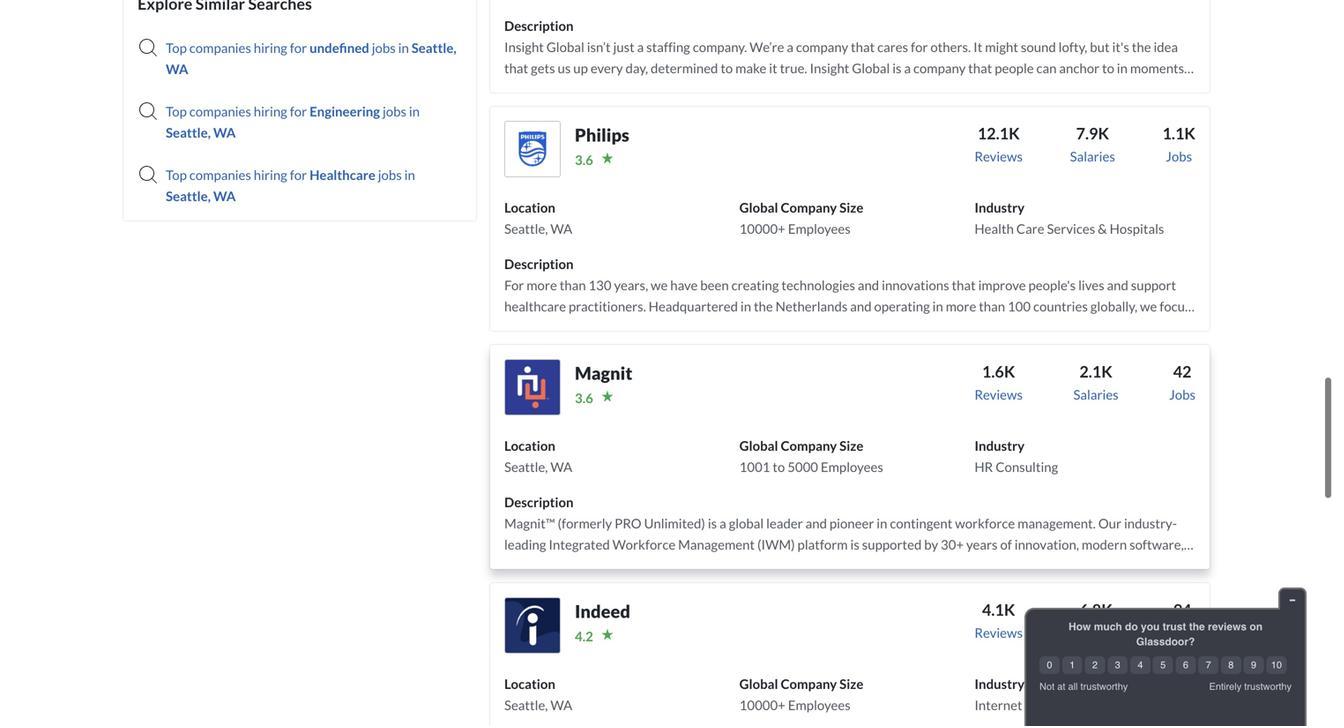 Task type: vqa. For each thing, say whether or not it's contained in the screenshot.
indeed image
yes



Task type: locate. For each thing, give the bounding box(es) containing it.
0 vertical spatial for
[[290, 40, 307, 55]]

reviews
[[1209, 621, 1248, 633]]

philips
[[575, 124, 630, 145]]

jobs for philips
[[1167, 148, 1193, 164]]

1 vertical spatial global company size 10000+ employees
[[740, 676, 864, 713]]

3.6 down magnit
[[575, 390, 594, 406]]

1 vertical spatial industry
[[975, 438, 1025, 453]]

companies for top companies hiring for engineering jobs in seattle, wa
[[189, 103, 251, 119]]

location seattle, wa down the philips image
[[505, 199, 573, 236]]

3 for from the top
[[290, 167, 307, 183]]

trustworthy down 2
[[1081, 681, 1129, 692]]

services down not at all trustworthy
[[1068, 697, 1116, 713]]

0 vertical spatial companies
[[189, 40, 251, 55]]

1 10000+ from the top
[[740, 220, 786, 236]]

1 vertical spatial reviews
[[975, 386, 1023, 402]]

services
[[1048, 220, 1096, 236], [1068, 697, 1116, 713]]

company inside global company size 1001 to 5000 employees
[[781, 438, 837, 453]]

94
[[1174, 600, 1192, 619]]

6
[[1184, 659, 1189, 670]]

0 vertical spatial location
[[505, 199, 556, 215]]

1 trustworthy from the left
[[1081, 681, 1129, 692]]

7.9k salaries
[[1071, 123, 1116, 164]]

10000+
[[740, 220, 786, 236], [740, 697, 786, 713]]

0 vertical spatial description
[[505, 18, 574, 33]]

1 vertical spatial &
[[1026, 697, 1035, 713]]

1 hiring from the top
[[254, 40, 287, 55]]

3.6
[[575, 152, 594, 168], [575, 390, 594, 406]]

0 vertical spatial jobs
[[1167, 148, 1193, 164]]

0 vertical spatial top
[[166, 40, 187, 55]]

5
[[1161, 659, 1167, 670]]

0 horizontal spatial trustworthy
[[1081, 681, 1129, 692]]

industry up health
[[975, 199, 1025, 215]]

1 industry from the top
[[975, 199, 1025, 215]]

2 for from the top
[[290, 103, 307, 119]]

location seattle, wa down magnit image
[[505, 438, 573, 475]]

industry inside the industry hr consulting
[[975, 438, 1025, 453]]

2 location seattle, wa from the top
[[505, 438, 573, 475]]

1 vertical spatial location
[[505, 438, 556, 453]]

hiring down top companies hiring for engineering jobs in seattle, wa
[[254, 167, 287, 183]]

3 reviews from the top
[[975, 625, 1023, 640]]

1 vertical spatial description
[[505, 256, 574, 272]]

2 hiring from the top
[[254, 103, 287, 119]]

2 vertical spatial top
[[166, 167, 187, 183]]

1 vertical spatial 3.6
[[575, 390, 594, 406]]

jobs inside top companies hiring for engineering jobs in seattle, wa
[[383, 103, 407, 119]]

2 vertical spatial jobs
[[378, 167, 402, 183]]

8
[[1229, 659, 1235, 670]]

description for philips
[[505, 256, 574, 272]]

1 global company size 10000+ employees from the top
[[740, 199, 864, 236]]

global
[[740, 199, 779, 215], [740, 438, 779, 453], [740, 676, 779, 692]]

2 vertical spatial global
[[740, 676, 779, 692]]

location seattle, wa for philips
[[505, 199, 573, 236]]

healthcare
[[310, 167, 376, 183]]

at
[[1058, 681, 1066, 692]]

seattle, wa
[[166, 40, 457, 77]]

1 vertical spatial 10000+
[[740, 697, 786, 713]]

all
[[1069, 681, 1079, 692]]

health
[[975, 220, 1015, 236]]

0 vertical spatial services
[[1048, 220, 1096, 236]]

& inside industry health care services & hospitals
[[1099, 220, 1108, 236]]

top companies hiring for undefined jobs in
[[166, 40, 412, 55]]

2 vertical spatial size
[[840, 676, 864, 692]]

global company size 10000+ employees for indeed
[[740, 676, 864, 713]]

hiring for engineering
[[254, 103, 287, 119]]

wa
[[166, 61, 188, 77], [213, 124, 236, 140], [213, 188, 236, 204], [551, 220, 573, 236], [551, 459, 573, 475], [551, 697, 573, 713]]

2 vertical spatial description
[[505, 494, 574, 510]]

industry inside industry health care services & hospitals
[[975, 199, 1025, 215]]

1 company from the top
[[781, 199, 837, 215]]

&
[[1099, 220, 1108, 236], [1026, 697, 1035, 713]]

2 vertical spatial employees
[[789, 697, 851, 713]]

you
[[1142, 621, 1160, 633]]

3 companies from the top
[[189, 167, 251, 183]]

& left hospitals
[[1099, 220, 1108, 236]]

employees
[[789, 220, 851, 236], [821, 459, 884, 475], [789, 697, 851, 713]]

for inside top companies hiring for healthcare jobs in seattle, wa
[[290, 167, 307, 183]]

1001
[[740, 459, 771, 475]]

salaries for philips
[[1071, 148, 1116, 164]]

in right 'undefined'
[[398, 40, 409, 55]]

reviews for philips
[[975, 148, 1023, 164]]

1 location from the top
[[505, 199, 556, 215]]

1.1k
[[1163, 123, 1196, 143]]

location seattle, wa for indeed
[[505, 676, 573, 713]]

3 hiring from the top
[[254, 167, 287, 183]]

1 vertical spatial for
[[290, 103, 307, 119]]

wa inside top companies hiring for healthcare jobs in seattle, wa
[[213, 188, 236, 204]]

hiring inside top companies hiring for healthcare jobs in seattle, wa
[[254, 167, 287, 183]]

reviews down 12.1k on the right of page
[[975, 148, 1023, 164]]

1.6k reviews
[[975, 362, 1023, 402]]

for inside top companies hiring for engineering jobs in seattle, wa
[[290, 103, 307, 119]]

1 vertical spatial company
[[781, 438, 837, 453]]

0 vertical spatial &
[[1099, 220, 1108, 236]]

0 vertical spatial in
[[398, 40, 409, 55]]

for left engineering
[[290, 103, 307, 119]]

reviews down 4.1k
[[975, 625, 1023, 640]]

1 vertical spatial employees
[[821, 459, 884, 475]]

size
[[840, 199, 864, 215], [840, 438, 864, 453], [840, 676, 864, 692]]

2 vertical spatial reviews
[[975, 625, 1023, 640]]

1 vertical spatial global
[[740, 438, 779, 453]]

6.8k salaries
[[1074, 600, 1119, 640]]

top
[[166, 40, 187, 55], [166, 103, 187, 119], [166, 167, 187, 183]]

jobs
[[1167, 148, 1193, 164], [1170, 386, 1196, 402], [1170, 625, 1196, 640]]

2 vertical spatial company
[[781, 676, 837, 692]]

in
[[398, 40, 409, 55], [409, 103, 420, 119], [405, 167, 415, 183]]

2 description from the top
[[505, 256, 574, 272]]

0 vertical spatial 10000+
[[740, 220, 786, 236]]

for left healthcare
[[290, 167, 307, 183]]

0 vertical spatial industry
[[975, 199, 1025, 215]]

companies
[[189, 40, 251, 55], [189, 103, 251, 119], [189, 167, 251, 183]]

jobs inside top companies hiring for healthcare jobs in seattle, wa
[[378, 167, 402, 183]]

size for indeed
[[840, 676, 864, 692]]

employees inside global company size 1001 to 5000 employees
[[821, 459, 884, 475]]

2 3.6 from the top
[[575, 390, 594, 406]]

location for philips
[[505, 199, 556, 215]]

hiring
[[254, 40, 287, 55], [254, 103, 287, 119], [254, 167, 287, 183]]

2 top from the top
[[166, 103, 187, 119]]

1 vertical spatial salaries
[[1074, 386, 1119, 402]]

location for indeed
[[505, 676, 556, 692]]

seattle,
[[412, 40, 457, 55], [166, 124, 211, 140], [166, 188, 211, 204], [505, 220, 548, 236], [505, 459, 548, 475], [505, 697, 548, 713]]

in right healthcare
[[405, 167, 415, 183]]

1 location seattle, wa from the top
[[505, 199, 573, 236]]

0 vertical spatial 3.6
[[575, 152, 594, 168]]

2 vertical spatial in
[[405, 167, 415, 183]]

1 vertical spatial companies
[[189, 103, 251, 119]]

industry up internet
[[975, 676, 1025, 692]]

trust
[[1163, 621, 1187, 633]]

jobs for healthcare
[[378, 167, 402, 183]]

description
[[505, 18, 574, 33], [505, 256, 574, 272], [505, 494, 574, 510]]

top companies hiring for healthcare jobs in seattle, wa
[[166, 167, 415, 204]]

location
[[505, 199, 556, 215], [505, 438, 556, 453], [505, 676, 556, 692]]

in for top companies hiring for engineering jobs in seattle, wa
[[409, 103, 420, 119]]

1 vertical spatial hiring
[[254, 103, 287, 119]]

salaries down 2.1k
[[1074, 386, 1119, 402]]

1 vertical spatial size
[[840, 438, 864, 453]]

jobs
[[372, 40, 396, 55], [383, 103, 407, 119], [378, 167, 402, 183]]

not
[[1040, 681, 1055, 692]]

2 global company size 10000+ employees from the top
[[740, 676, 864, 713]]

1 vertical spatial top
[[166, 103, 187, 119]]

3 description from the top
[[505, 494, 574, 510]]

location seattle, wa
[[505, 199, 573, 236], [505, 438, 573, 475], [505, 676, 573, 713]]

3 location seattle, wa from the top
[[505, 676, 573, 713]]

web
[[1037, 697, 1065, 713]]

1 vertical spatial location seattle, wa
[[505, 438, 573, 475]]

2 vertical spatial salaries
[[1074, 625, 1119, 640]]

reviews down 1.6k
[[975, 386, 1023, 402]]

undefined
[[310, 40, 370, 55]]

hiring inside top companies hiring for engineering jobs in seattle, wa
[[254, 103, 287, 119]]

2 reviews from the top
[[975, 386, 1023, 402]]

1 global from the top
[[740, 199, 779, 215]]

for for undefined
[[290, 40, 307, 55]]

industry up hr
[[975, 438, 1025, 453]]

2 vertical spatial industry
[[975, 676, 1025, 692]]

jobs right healthcare
[[378, 167, 402, 183]]

0 vertical spatial global company size 10000+ employees
[[740, 199, 864, 236]]

1 companies from the top
[[189, 40, 251, 55]]

company
[[781, 199, 837, 215], [781, 438, 837, 453], [781, 676, 837, 692]]

for for engineering
[[290, 103, 307, 119]]

salaries down 7.9k
[[1071, 148, 1116, 164]]

jobs inside 1.1k jobs
[[1167, 148, 1193, 164]]

how
[[1069, 621, 1092, 633]]

2 location from the top
[[505, 438, 556, 453]]

42
[[1174, 362, 1192, 381]]

seattle, inside top companies hiring for healthcare jobs in seattle, wa
[[166, 188, 211, 204]]

2 vertical spatial location seattle, wa
[[505, 676, 573, 713]]

2 industry from the top
[[975, 438, 1025, 453]]

4.1k
[[983, 600, 1016, 619]]

location down the indeed image on the left of the page
[[505, 676, 556, 692]]

3.6 down philips
[[575, 152, 594, 168]]

jobs right 'undefined'
[[372, 40, 396, 55]]

for left 'undefined'
[[290, 40, 307, 55]]

trustworthy
[[1081, 681, 1129, 692], [1245, 681, 1293, 692]]

how much do you trust the reviews on glassdoor?
[[1069, 621, 1263, 648]]

companies inside top companies hiring for engineering jobs in seattle, wa
[[189, 103, 251, 119]]

0 vertical spatial reviews
[[975, 148, 1023, 164]]

top inside top companies hiring for healthcare jobs in seattle, wa
[[166, 167, 187, 183]]

3 industry from the top
[[975, 676, 1025, 692]]

3 company from the top
[[781, 676, 837, 692]]

services right care
[[1048, 220, 1096, 236]]

2.1k salaries
[[1074, 362, 1119, 402]]

companies for top companies hiring for healthcare jobs in seattle, wa
[[189, 167, 251, 183]]

top companies hiring for engineering jobs in seattle, wa
[[166, 103, 420, 140]]

hiring for healthcare
[[254, 167, 287, 183]]

1 vertical spatial jobs
[[1170, 386, 1196, 402]]

0 vertical spatial jobs
[[372, 40, 396, 55]]

3 global from the top
[[740, 676, 779, 692]]

global company size 10000+ employees
[[740, 199, 864, 236], [740, 676, 864, 713]]

location down magnit image
[[505, 438, 556, 453]]

1 vertical spatial in
[[409, 103, 420, 119]]

2 vertical spatial companies
[[189, 167, 251, 183]]

3 location from the top
[[505, 676, 556, 692]]

global for philips
[[740, 199, 779, 215]]

hiring for undefined
[[254, 40, 287, 55]]

2 global from the top
[[740, 438, 779, 453]]

industry inside the industry internet & web services
[[975, 676, 1025, 692]]

0 horizontal spatial &
[[1026, 697, 1035, 713]]

hiring left 'undefined'
[[254, 40, 287, 55]]

trustworthy down 10
[[1245, 681, 1293, 692]]

0 vertical spatial global
[[740, 199, 779, 215]]

0 vertical spatial employees
[[789, 220, 851, 236]]

0 vertical spatial location seattle, wa
[[505, 199, 573, 236]]

3 top from the top
[[166, 167, 187, 183]]

glassdoor?
[[1137, 636, 1196, 648]]

in inside top companies hiring for engineering jobs in seattle, wa
[[409, 103, 420, 119]]

care
[[1017, 220, 1045, 236]]

0 vertical spatial company
[[781, 199, 837, 215]]

1 vertical spatial jobs
[[383, 103, 407, 119]]

hiring down top companies hiring for undefined jobs in at left top
[[254, 103, 287, 119]]

jobs for indeed
[[1170, 625, 1196, 640]]

in inside top companies hiring for healthcare jobs in seattle, wa
[[405, 167, 415, 183]]

global for indeed
[[740, 676, 779, 692]]

1 reviews from the top
[[975, 148, 1023, 164]]

magnit
[[575, 363, 633, 384]]

& left web
[[1026, 697, 1035, 713]]

4
[[1138, 659, 1144, 670]]

1 horizontal spatial trustworthy
[[1245, 681, 1293, 692]]

12.1k
[[978, 123, 1020, 143]]

wa inside the seattle, wa
[[166, 61, 188, 77]]

in for top companies hiring for undefined jobs in
[[398, 40, 409, 55]]

4.1k reviews
[[975, 600, 1023, 640]]

global for magnit
[[740, 438, 779, 453]]

for
[[290, 40, 307, 55], [290, 103, 307, 119], [290, 167, 307, 183]]

size inside global company size 1001 to 5000 employees
[[840, 438, 864, 453]]

1.6k
[[983, 362, 1016, 381]]

3 size from the top
[[840, 676, 864, 692]]

2 vertical spatial jobs
[[1170, 625, 1196, 640]]

10000+ for indeed
[[740, 697, 786, 713]]

in right engineering
[[409, 103, 420, 119]]

global company size 1001 to 5000 employees
[[740, 438, 884, 475]]

2 companies from the top
[[189, 103, 251, 119]]

salaries
[[1071, 148, 1116, 164], [1074, 386, 1119, 402], [1074, 625, 1119, 640]]

do
[[1126, 621, 1139, 633]]

0 vertical spatial hiring
[[254, 40, 287, 55]]

location seattle, wa down the indeed image on the left of the page
[[505, 676, 573, 713]]

seattle, inside top companies hiring for engineering jobs in seattle, wa
[[166, 124, 211, 140]]

1 top from the top
[[166, 40, 187, 55]]

2 10000+ from the top
[[740, 697, 786, 713]]

2 vertical spatial location
[[505, 676, 556, 692]]

10
[[1272, 659, 1283, 670]]

on
[[1250, 621, 1263, 633]]

1 for from the top
[[290, 40, 307, 55]]

0 vertical spatial salaries
[[1071, 148, 1116, 164]]

1 vertical spatial services
[[1068, 697, 1116, 713]]

companies inside top companies hiring for healthcare jobs in seattle, wa
[[189, 167, 251, 183]]

2 vertical spatial for
[[290, 167, 307, 183]]

0 vertical spatial size
[[840, 199, 864, 215]]

jobs right engineering
[[383, 103, 407, 119]]

global inside global company size 1001 to 5000 employees
[[740, 438, 779, 453]]

3.6 for philips
[[575, 152, 594, 168]]

top inside top companies hiring for engineering jobs in seattle, wa
[[166, 103, 187, 119]]

1 3.6 from the top
[[575, 152, 594, 168]]

location down the philips image
[[505, 199, 556, 215]]

2 vertical spatial hiring
[[254, 167, 287, 183]]

global company size 10000+ employees for philips
[[740, 199, 864, 236]]

salaries down 6.8k in the bottom of the page
[[1074, 625, 1119, 640]]

industry
[[975, 199, 1025, 215], [975, 438, 1025, 453], [975, 676, 1025, 692]]

1 size from the top
[[840, 199, 864, 215]]

reviews
[[975, 148, 1023, 164], [975, 386, 1023, 402], [975, 625, 1023, 640]]

top for top companies hiring for engineering jobs in seattle, wa
[[166, 103, 187, 119]]

1 horizontal spatial &
[[1099, 220, 1108, 236]]

2 size from the top
[[840, 438, 864, 453]]

2 company from the top
[[781, 438, 837, 453]]



Task type: describe. For each thing, give the bounding box(es) containing it.
2.1k
[[1080, 362, 1113, 381]]

the
[[1190, 621, 1206, 633]]

industry health care services & hospitals
[[975, 199, 1165, 236]]

indeed
[[575, 601, 631, 622]]

services inside the industry internet & web services
[[1068, 697, 1116, 713]]

industry hr consulting
[[975, 438, 1059, 475]]

1.1k jobs
[[1163, 123, 1196, 164]]

for for healthcare
[[290, 167, 307, 183]]

7
[[1207, 659, 1212, 670]]

4.2
[[575, 628, 594, 644]]

wa inside top companies hiring for engineering jobs in seattle, wa
[[213, 124, 236, 140]]

hospitals
[[1110, 220, 1165, 236]]

12.1k reviews
[[975, 123, 1023, 164]]

location for magnit
[[505, 438, 556, 453]]

industry for philips
[[975, 199, 1025, 215]]

jobs for engineering
[[383, 103, 407, 119]]

top for top companies hiring for undefined jobs in
[[166, 40, 187, 55]]

engineering
[[310, 103, 380, 119]]

42 jobs
[[1170, 362, 1196, 402]]

jobs for magnit
[[1170, 386, 1196, 402]]

7.9k
[[1077, 123, 1110, 143]]

94 jobs
[[1170, 600, 1196, 640]]

9
[[1252, 659, 1257, 670]]

2 trustworthy from the left
[[1245, 681, 1293, 692]]

internet
[[975, 697, 1023, 713]]

size for magnit
[[840, 438, 864, 453]]

much
[[1095, 621, 1123, 633]]

description for magnit
[[505, 494, 574, 510]]

1
[[1070, 659, 1076, 670]]

2
[[1093, 659, 1098, 670]]

size for philips
[[840, 199, 864, 215]]

services inside industry health care services & hospitals
[[1048, 220, 1096, 236]]

reviews for indeed
[[975, 625, 1023, 640]]

companies for top companies hiring for undefined jobs in
[[189, 40, 251, 55]]

indeed image
[[505, 597, 561, 654]]

jobs for undefined
[[372, 40, 396, 55]]

& inside the industry internet & web services
[[1026, 697, 1035, 713]]

top for top companies hiring for healthcare jobs in seattle, wa
[[166, 167, 187, 183]]

company for philips
[[781, 199, 837, 215]]

0
[[1048, 659, 1053, 670]]

industry for magnit
[[975, 438, 1025, 453]]

salaries for indeed
[[1074, 625, 1119, 640]]

employees for philips
[[789, 220, 851, 236]]

salaries for magnit
[[1074, 386, 1119, 402]]

industry internet & web services
[[975, 676, 1116, 713]]

philips image
[[505, 121, 561, 177]]

location seattle, wa for magnit
[[505, 438, 573, 475]]

consulting
[[996, 459, 1059, 475]]

industry for indeed
[[975, 676, 1025, 692]]

magnit image
[[505, 359, 561, 415]]

employees for indeed
[[789, 697, 851, 713]]

5000
[[788, 459, 819, 475]]

company for magnit
[[781, 438, 837, 453]]

10000+ for philips
[[740, 220, 786, 236]]

entirely trustworthy
[[1210, 681, 1293, 692]]

seattle, inside the seattle, wa
[[412, 40, 457, 55]]

not at all trustworthy
[[1040, 681, 1129, 692]]

3.6 for magnit
[[575, 390, 594, 406]]

3
[[1116, 659, 1121, 670]]

to
[[773, 459, 785, 475]]

hr
[[975, 459, 994, 475]]

reviews for magnit
[[975, 386, 1023, 402]]

1 description from the top
[[505, 18, 574, 33]]

company for indeed
[[781, 676, 837, 692]]

entirely
[[1210, 681, 1242, 692]]

in for top companies hiring for healthcare jobs in seattle, wa
[[405, 167, 415, 183]]

6.8k
[[1080, 600, 1113, 619]]



